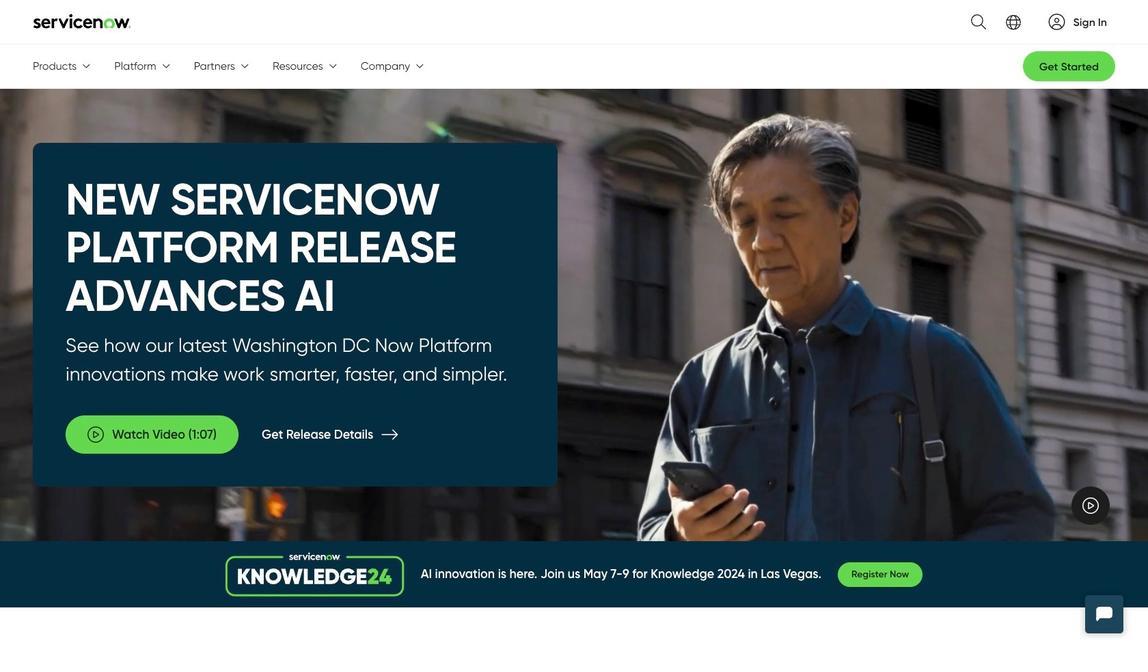 Task type: vqa. For each thing, say whether or not it's contained in the screenshot.
arc image
yes



Task type: describe. For each thing, give the bounding box(es) containing it.
servicenow image
[[33, 14, 131, 29]]

search image
[[963, 6, 986, 38]]



Task type: locate. For each thing, give the bounding box(es) containing it.
arc image
[[1049, 13, 1066, 30]]

play ambient video image
[[1083, 498, 1099, 514]]

play ambient video element
[[1072, 487, 1110, 525]]



